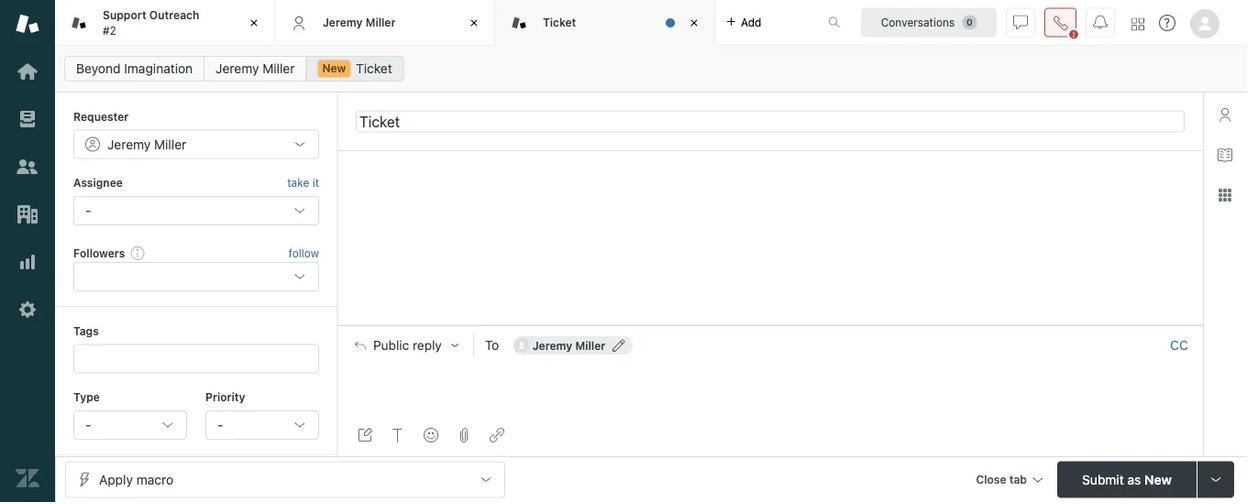 Task type: locate. For each thing, give the bounding box(es) containing it.
-
[[85, 203, 91, 218], [85, 418, 91, 433], [217, 418, 223, 433]]

3 close image from the left
[[685, 14, 703, 32]]

new
[[322, 62, 346, 75], [1145, 472, 1172, 487]]

2 - button from the left
[[205, 411, 319, 440]]

jeremy inside requester element
[[107, 137, 151, 152]]

jeremy miller
[[323, 16, 396, 29], [216, 61, 295, 76], [107, 137, 186, 152], [533, 339, 606, 352]]

assignee
[[73, 176, 123, 189]]

organizations image
[[16, 203, 39, 227]]

priority
[[205, 391, 245, 404]]

0 vertical spatial ticket
[[543, 16, 576, 29]]

1 horizontal spatial new
[[1145, 472, 1172, 487]]

new inside 'secondary' element
[[322, 62, 346, 75]]

- button down type at the bottom
[[73, 411, 187, 440]]

tab
[[55, 0, 275, 46]]

close tab
[[976, 474, 1027, 487]]

followers
[[73, 247, 125, 259]]

cc button
[[1170, 337, 1189, 354]]

close image
[[245, 14, 263, 32], [465, 14, 483, 32], [685, 14, 703, 32]]

- for type
[[85, 418, 91, 433]]

0 horizontal spatial ticket
[[356, 61, 392, 76]]

miller inside tab
[[366, 16, 396, 29]]

- down priority
[[217, 418, 223, 433]]

customers image
[[16, 155, 39, 179]]

0 horizontal spatial - button
[[73, 411, 187, 440]]

ticket tab
[[495, 0, 715, 46]]

public reply
[[373, 338, 442, 353]]

conversations
[[881, 16, 955, 29]]

to
[[485, 338, 499, 353]]

close
[[976, 474, 1007, 487]]

#2
[[103, 24, 116, 37]]

jeremy miller inside tab
[[323, 16, 396, 29]]

1 - button from the left
[[73, 411, 187, 440]]

1 horizontal spatial ticket
[[543, 16, 576, 29]]

- button for priority
[[205, 411, 319, 440]]

1 close image from the left
[[245, 14, 263, 32]]

close image inside jeremy miller tab
[[465, 14, 483, 32]]

- button
[[73, 411, 187, 440], [205, 411, 319, 440]]

ticket
[[543, 16, 576, 29], [356, 61, 392, 76]]

outreach
[[149, 9, 199, 22]]

info on adding followers image
[[130, 246, 145, 260]]

new right the as
[[1145, 472, 1172, 487]]

admin image
[[16, 298, 39, 322]]

secondary element
[[55, 50, 1247, 87]]

close image inside 'tab'
[[245, 14, 263, 32]]

add link (cmd k) image
[[490, 428, 504, 443]]

- down type at the bottom
[[85, 418, 91, 433]]

1 horizontal spatial - button
[[205, 411, 319, 440]]

0 horizontal spatial new
[[322, 62, 346, 75]]

miller
[[366, 16, 396, 29], [263, 61, 295, 76], [154, 137, 186, 152], [575, 339, 606, 352]]

imagination
[[124, 61, 193, 76]]

displays possible ticket submission types image
[[1209, 473, 1223, 487]]

1 vertical spatial ticket
[[356, 61, 392, 76]]

jeremy miller inside 'secondary' element
[[216, 61, 295, 76]]

add
[[741, 16, 762, 29]]

assignee element
[[73, 196, 319, 225]]

jeremy inside 'secondary' element
[[216, 61, 259, 76]]

requester element
[[73, 130, 319, 159]]

jeremy
[[323, 16, 363, 29], [216, 61, 259, 76], [107, 137, 151, 152], [533, 339, 573, 352]]

jeremy miller link
[[204, 56, 307, 82]]

1 vertical spatial new
[[1145, 472, 1172, 487]]

0 vertical spatial new
[[322, 62, 346, 75]]

- button down priority
[[205, 411, 319, 440]]

main element
[[0, 0, 55, 503]]

notifications image
[[1093, 15, 1108, 30]]

beyond
[[76, 61, 121, 76]]

cc
[[1170, 338, 1189, 353]]

requester
[[73, 110, 129, 123]]

jeremy miller tab
[[275, 0, 495, 46]]

take it button
[[287, 174, 319, 192]]

maximize composer image
[[763, 318, 778, 333]]

1 horizontal spatial close image
[[465, 14, 483, 32]]

new down jeremy miller tab
[[322, 62, 346, 75]]

take it
[[287, 176, 319, 189]]

public reply button
[[338, 326, 473, 365]]

0 horizontal spatial close image
[[245, 14, 263, 32]]

reply
[[413, 338, 442, 353]]

2 close image from the left
[[465, 14, 483, 32]]

- down assignee
[[85, 203, 91, 218]]

submit as new
[[1082, 472, 1172, 487]]

add attachment image
[[457, 428, 471, 443]]

2 horizontal spatial close image
[[685, 14, 703, 32]]



Task type: describe. For each thing, give the bounding box(es) containing it.
zendesk products image
[[1132, 18, 1145, 31]]

edit user image
[[613, 339, 626, 352]]

apps image
[[1218, 188, 1233, 203]]

close image for 'tab' containing support outreach
[[245, 14, 263, 32]]

jeremy inside tab
[[323, 16, 363, 29]]

Public reply composer text field
[[347, 365, 1195, 403]]

ticket inside 'secondary' element
[[356, 61, 392, 76]]

close image for jeremy miller tab
[[465, 14, 483, 32]]

draft mode image
[[358, 428, 372, 443]]

jeremy miller inside requester element
[[107, 137, 186, 152]]

type
[[73, 391, 100, 404]]

tab containing support outreach
[[55, 0, 275, 46]]

- button for type
[[73, 411, 187, 440]]

zendesk support image
[[16, 12, 39, 36]]

tabs tab list
[[55, 0, 809, 46]]

customer context image
[[1218, 107, 1233, 122]]

follow button
[[289, 245, 319, 261]]

take
[[287, 176, 309, 189]]

support
[[103, 9, 146, 22]]

get started image
[[16, 60, 39, 83]]

beyond imagination link
[[64, 56, 205, 82]]

beyond imagination
[[76, 61, 193, 76]]

add button
[[715, 0, 773, 45]]

ticket inside tab
[[543, 16, 576, 29]]

millerjeremy500@gmail.com image
[[514, 338, 529, 353]]

knowledge image
[[1218, 148, 1233, 162]]

- for priority
[[217, 418, 223, 433]]

get help image
[[1159, 15, 1176, 31]]

format text image
[[391, 428, 405, 443]]

tab
[[1010, 474, 1027, 487]]

zendesk image
[[16, 467, 39, 491]]

apply macro
[[99, 472, 173, 487]]

close image inside ticket tab
[[685, 14, 703, 32]]

support outreach #2
[[103, 9, 199, 37]]

it
[[312, 176, 319, 189]]

views image
[[16, 107, 39, 131]]

Subject field
[[356, 111, 1185, 133]]

public
[[373, 338, 409, 353]]

followers element
[[73, 262, 319, 292]]

tags
[[73, 325, 99, 338]]

reporting image
[[16, 250, 39, 274]]

conversations button
[[861, 8, 997, 37]]

miller inside 'secondary' element
[[263, 61, 295, 76]]

macro
[[136, 472, 173, 487]]

- inside assignee element
[[85, 203, 91, 218]]

as
[[1128, 472, 1141, 487]]

close tab button
[[968, 462, 1050, 501]]

button displays agent's chat status as invisible. image
[[1013, 15, 1028, 30]]

submit
[[1082, 472, 1124, 487]]

insert emojis image
[[424, 428, 438, 443]]

miller inside requester element
[[154, 137, 186, 152]]

apply
[[99, 472, 133, 487]]

follow
[[289, 247, 319, 260]]



Task type: vqa. For each thing, say whether or not it's contained in the screenshot.
the Normal
no



